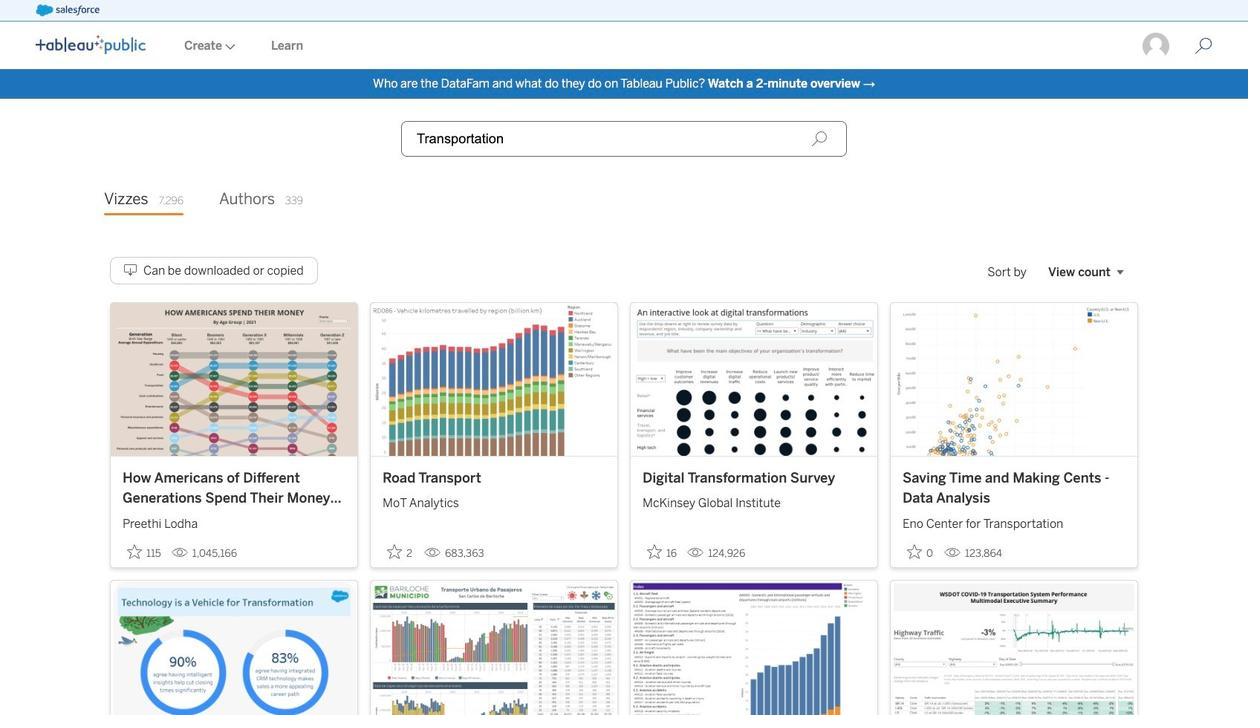 Task type: vqa. For each thing, say whether or not it's contained in the screenshot.
Add Favorite Button
yes



Task type: locate. For each thing, give the bounding box(es) containing it.
1 add favorite button from the left
[[123, 540, 166, 565]]

4 add favorite button from the left
[[903, 540, 939, 565]]

4 add favorite image from the left
[[907, 544, 922, 559]]

Add Favorite button
[[123, 540, 166, 565], [383, 540, 418, 565], [643, 540, 682, 565], [903, 540, 939, 565]]

add favorite image
[[127, 544, 142, 559], [387, 544, 402, 559], [647, 544, 662, 559], [907, 544, 922, 559]]

salesforce logo image
[[36, 4, 99, 16]]

2 add favorite image from the left
[[387, 544, 402, 559]]

search image
[[811, 131, 828, 147]]

workbook thumbnail image
[[111, 303, 357, 456], [371, 303, 617, 456], [631, 303, 878, 456], [891, 303, 1138, 456], [111, 581, 357, 716], [371, 581, 617, 716], [631, 581, 878, 716], [891, 581, 1138, 716]]

go to search image
[[1177, 37, 1231, 55]]

ruby.anderson5854 image
[[1141, 31, 1171, 61]]

3 add favorite button from the left
[[643, 540, 682, 565]]



Task type: describe. For each thing, give the bounding box(es) containing it.
2 add favorite button from the left
[[383, 540, 418, 565]]

create image
[[222, 44, 236, 50]]

1 add favorite image from the left
[[127, 544, 142, 559]]

3 add favorite image from the left
[[647, 544, 662, 559]]

logo image
[[36, 35, 146, 54]]

Search input field
[[401, 121, 847, 157]]



